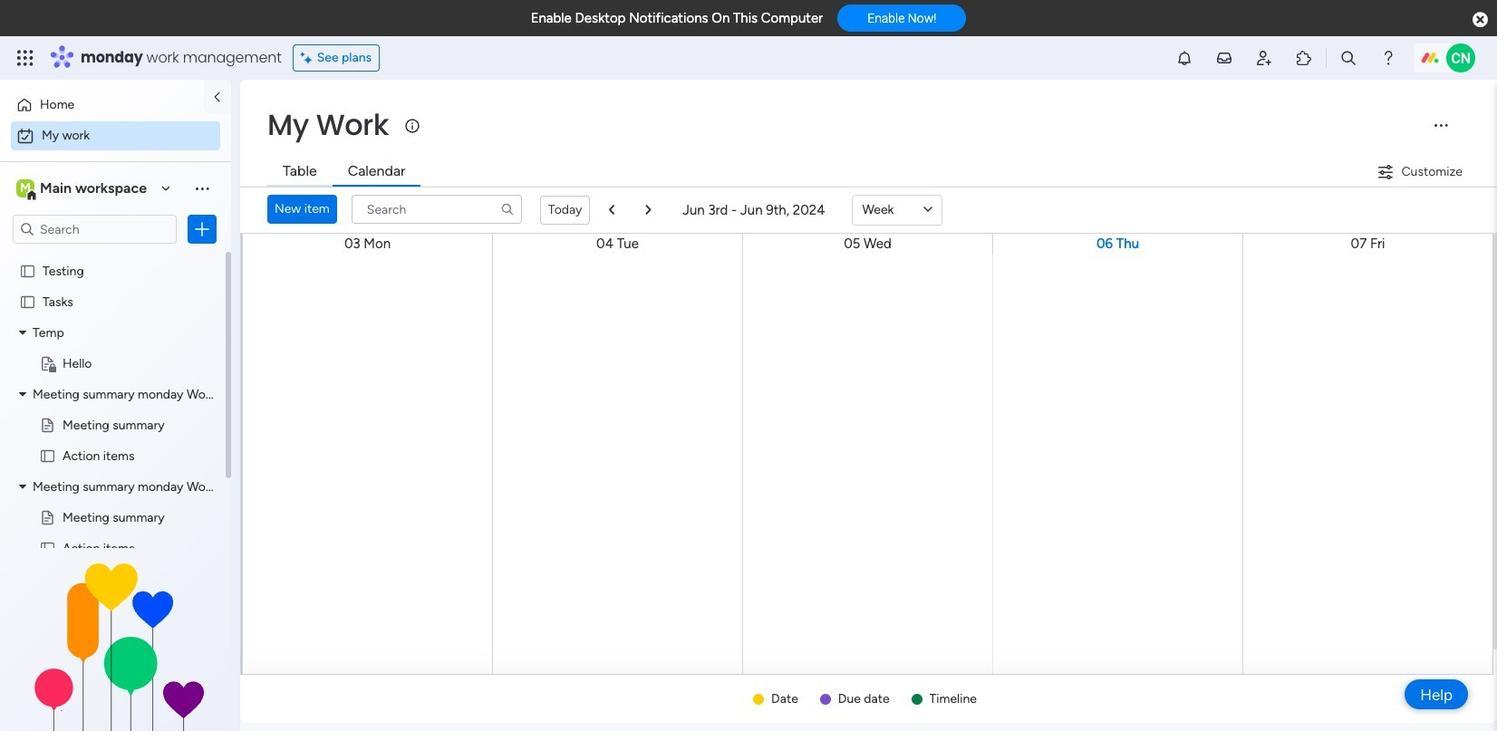 Task type: locate. For each thing, give the bounding box(es) containing it.
1 list arrow image from the left
[[610, 205, 615, 216]]

public board image
[[19, 262, 36, 279], [39, 447, 56, 464], [39, 540, 56, 557]]

see plans image
[[301, 48, 317, 68]]

0 horizontal spatial list arrow image
[[610, 205, 615, 216]]

tab
[[267, 158, 332, 187], [332, 158, 421, 187]]

Filter dashboard by text search field
[[352, 195, 522, 224]]

tab list
[[267, 158, 421, 187]]

menu image
[[1433, 116, 1451, 134]]

1 horizontal spatial list arrow image
[[646, 205, 651, 216]]

option
[[11, 91, 193, 120], [11, 122, 220, 151], [0, 254, 231, 258]]

options image
[[193, 220, 211, 239]]

None search field
[[352, 195, 522, 224]]

list box
[[0, 252, 238, 640]]

cool name image
[[1447, 44, 1476, 73]]

0 vertical spatial public board image
[[19, 293, 36, 310]]

public board image
[[19, 293, 36, 310], [39, 416, 56, 433], [39, 509, 56, 526]]

0 vertical spatial caret down image
[[19, 326, 26, 339]]

1 vertical spatial public board image
[[39, 447, 56, 464]]

private board image
[[39, 355, 56, 372]]

Search in workspace field
[[38, 219, 151, 240]]

help image
[[1380, 49, 1398, 67]]

1 tab from the left
[[267, 158, 332, 187]]

1 vertical spatial option
[[11, 122, 220, 151]]

1 vertical spatial caret down image
[[19, 388, 26, 400]]

workspace selection element
[[13, 174, 156, 203]]

invite members image
[[1256, 49, 1274, 67]]

list arrow image
[[610, 205, 615, 216], [646, 205, 651, 216]]

search image
[[500, 202, 515, 217]]

2 vertical spatial public board image
[[39, 509, 56, 526]]

1 vertical spatial public board image
[[39, 416, 56, 433]]

search everything image
[[1340, 49, 1358, 67]]

caret down image
[[19, 326, 26, 339], [19, 388, 26, 400]]



Task type: vqa. For each thing, say whether or not it's contained in the screenshot.
'Private board' icon
yes



Task type: describe. For each thing, give the bounding box(es) containing it.
0 vertical spatial option
[[11, 91, 193, 120]]

select product image
[[16, 49, 34, 67]]

lottie animation element
[[0, 549, 231, 732]]

2 tab from the left
[[332, 158, 421, 187]]

update feed image
[[1216, 49, 1234, 67]]

monday marketplace image
[[1296, 49, 1314, 67]]

notifications image
[[1176, 49, 1194, 67]]

1 caret down image from the top
[[19, 326, 26, 339]]

lottie animation image
[[0, 549, 231, 732]]

0 vertical spatial public board image
[[19, 262, 36, 279]]

caret down image
[[19, 480, 26, 493]]

2 caret down image from the top
[[19, 388, 26, 400]]

2 vertical spatial option
[[0, 254, 231, 258]]

dapulse close image
[[1473, 11, 1489, 29]]

2 vertical spatial public board image
[[39, 540, 56, 557]]

2 list arrow image from the left
[[646, 205, 651, 216]]

menu image
[[193, 180, 211, 198]]



